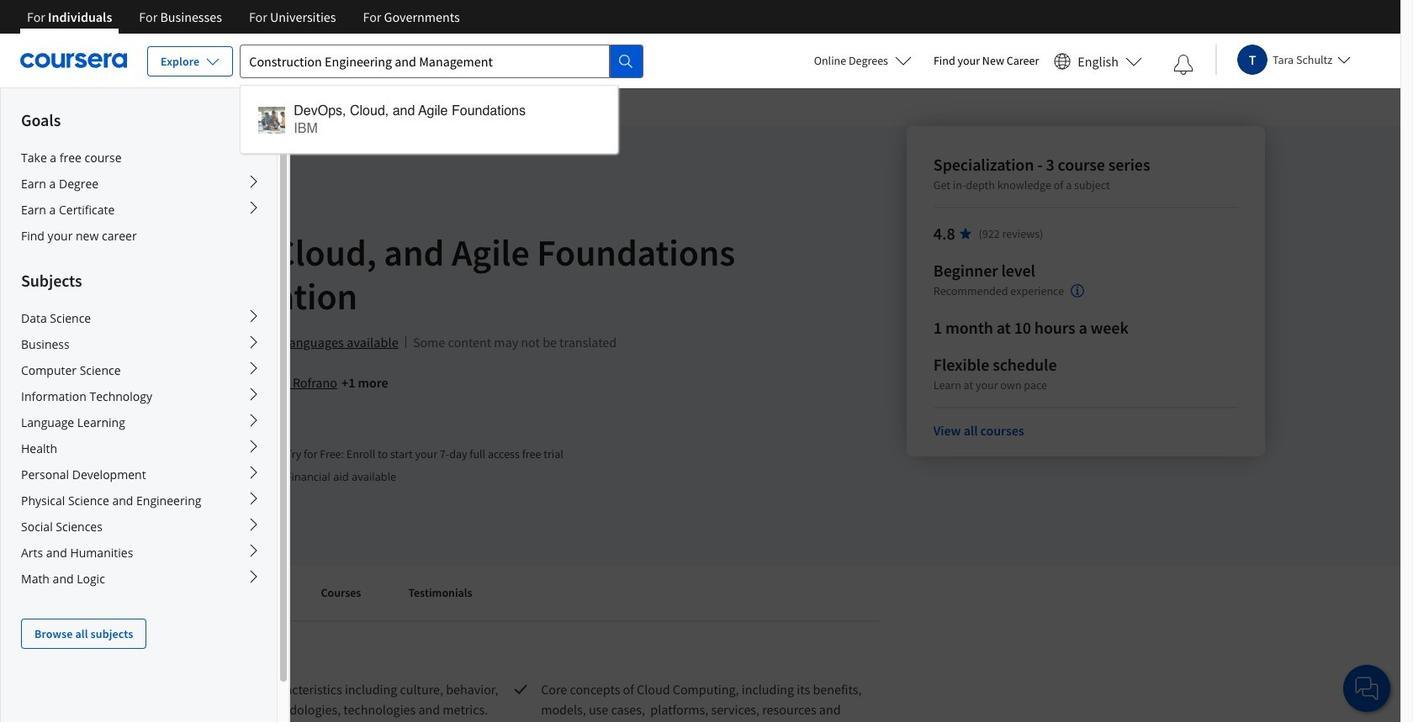 Task type: vqa. For each thing, say whether or not it's contained in the screenshot.
Present
no



Task type: locate. For each thing, give the bounding box(es) containing it.
None search field
[[240, 44, 644, 154]]

explore menu element
[[1, 88, 277, 650]]

suggestion image image
[[259, 106, 286, 133]]

What do you want to learn? text field
[[240, 44, 610, 78]]



Task type: describe. For each thing, give the bounding box(es) containing it.
john rofrano image
[[138, 380, 163, 405]]

information about difficulty level pre-requisites. image
[[1071, 284, 1085, 298]]

banner navigation
[[13, 0, 474, 46]]

coursera image
[[20, 47, 127, 74]]



